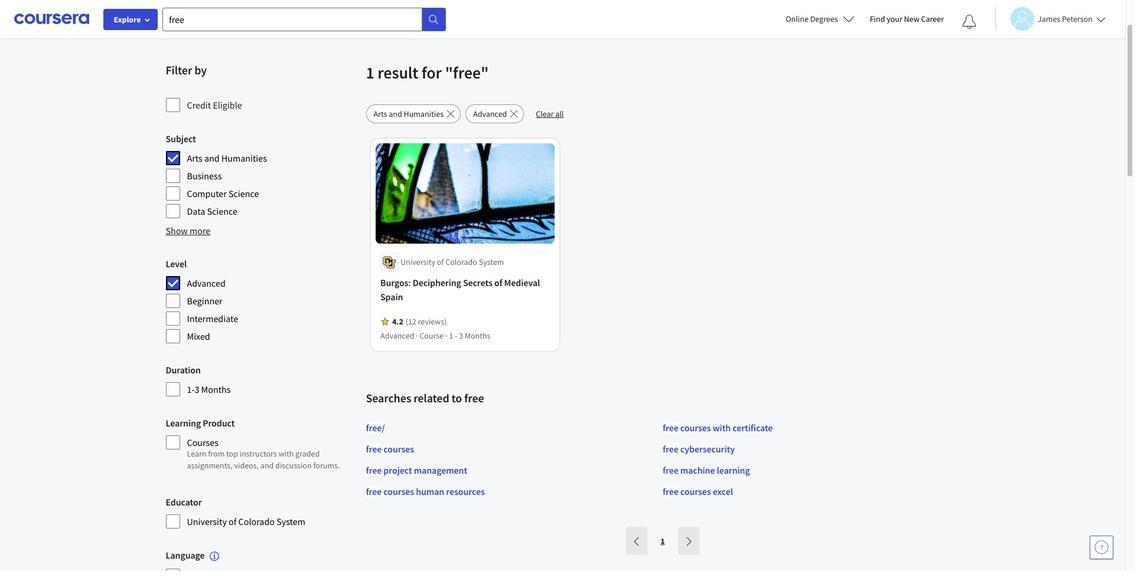 Task type: describe. For each thing, give the bounding box(es) containing it.
all
[[555, 109, 564, 119]]

months inside duration group
[[201, 384, 231, 396]]

science for computer science
[[229, 188, 259, 200]]

excel
[[713, 486, 733, 498]]

1-
[[187, 384, 195, 396]]

and inside learn from top instructors with graded assignments, videos, and discussion forums.
[[260, 461, 274, 471]]

more
[[190, 225, 210, 237]]

james
[[1038, 14, 1060, 25]]

find
[[870, 14, 885, 24]]

(12
[[405, 317, 416, 327]]

subject
[[166, 133, 196, 145]]

data science
[[187, 206, 237, 217]]

burgos: deciphering secrets of medieval spain
[[380, 277, 540, 303]]

humanities inside subject group
[[221, 152, 267, 164]]

0 vertical spatial university of colorado system
[[400, 257, 504, 268]]

page navigation navigation
[[625, 528, 701, 556]]

medieval
[[504, 277, 540, 289]]

free for free cybersecurity
[[663, 444, 678, 456]]

product
[[203, 418, 235, 429]]

/
[[382, 423, 385, 434]]

free /
[[366, 423, 385, 434]]

by
[[194, 63, 207, 77]]

management
[[414, 465, 467, 477]]

4.2 (12 reviews)
[[392, 317, 447, 327]]

find your new career
[[870, 14, 944, 24]]

discussion
[[275, 461, 312, 471]]

3 inside duration group
[[195, 384, 199, 396]]

free right to
[[464, 391, 484, 406]]

eligible
[[213, 99, 242, 111]]

and inside button
[[389, 109, 402, 119]]

level group
[[166, 257, 359, 344]]

advanced inside the "level" group
[[187, 278, 226, 289]]

course
[[419, 331, 443, 342]]

1 result for "free"
[[366, 62, 489, 83]]

online degrees
[[786, 14, 838, 24]]

1 horizontal spatial months
[[464, 331, 490, 342]]

advanced for advanced · course · 1 - 3 months
[[380, 331, 414, 342]]

peterson
[[1062, 14, 1093, 25]]

intermediate
[[187, 313, 238, 325]]

filter by
[[166, 63, 207, 77]]

advanced · course · 1 - 3 months
[[380, 331, 490, 342]]

educator
[[166, 497, 202, 509]]

clear
[[536, 109, 554, 119]]

duration
[[166, 364, 201, 376]]

with inside learn from top instructors with graded assignments, videos, and discussion forums.
[[278, 449, 294, 460]]

arts and humanities inside subject group
[[187, 152, 267, 164]]

learning
[[166, 418, 201, 429]]

searches
[[366, 391, 411, 406]]

videos,
[[234, 461, 259, 471]]

resources
[[446, 486, 485, 498]]

previous page image
[[632, 537, 641, 547]]

show
[[166, 225, 188, 237]]

"free"
[[445, 62, 489, 83]]

information about this filter group image
[[209, 552, 219, 562]]

free for free courses excel
[[663, 486, 678, 498]]

4.2
[[392, 317, 403, 327]]

courses
[[187, 437, 218, 449]]

free for free courses human resources
[[366, 486, 382, 498]]

credit
[[187, 99, 211, 111]]

of inside educator group
[[229, 516, 237, 528]]

certificate
[[733, 423, 773, 434]]

forums.
[[313, 461, 340, 471]]

reviews)
[[418, 317, 447, 327]]

What do you want to learn? text field
[[162, 7, 422, 31]]

online degrees button
[[776, 6, 864, 32]]

result
[[378, 62, 418, 83]]

free for free /
[[366, 423, 382, 434]]

james peterson button
[[995, 7, 1106, 31]]

searches related to free
[[366, 391, 484, 406]]

related
[[414, 391, 449, 406]]

0 vertical spatial colorado
[[445, 257, 477, 268]]

0 vertical spatial of
[[437, 257, 444, 268]]

courses for free courses
[[384, 444, 414, 456]]

arts and humanities button
[[366, 105, 461, 123]]

learn
[[187, 449, 206, 460]]

and inside subject group
[[204, 152, 219, 164]]

learning product
[[166, 418, 235, 429]]

1 horizontal spatial system
[[479, 257, 504, 268]]

clear all button
[[529, 105, 571, 123]]

of inside the burgos: deciphering secrets of medieval spain
[[494, 277, 502, 289]]

2 · from the left
[[445, 331, 447, 342]]

your
[[887, 14, 902, 24]]

clear all
[[536, 109, 564, 119]]

1-3 months
[[187, 384, 231, 396]]

free courses with certificate
[[663, 423, 773, 434]]

beginner
[[187, 295, 222, 307]]

coursera image
[[14, 10, 89, 28]]

from
[[208, 449, 225, 460]]

educator group
[[166, 496, 359, 530]]

courses for free courses human resources
[[384, 486, 414, 498]]

online
[[786, 14, 809, 24]]

burgos: deciphering secrets of medieval spain link
[[380, 276, 550, 304]]

arts inside subject group
[[187, 152, 202, 164]]



Task type: locate. For each thing, give the bounding box(es) containing it.
to
[[452, 391, 462, 406]]

0 horizontal spatial humanities
[[221, 152, 267, 164]]

subject group
[[166, 132, 359, 219]]

free
[[464, 391, 484, 406], [366, 423, 382, 434], [663, 423, 678, 434], [366, 444, 382, 456], [663, 444, 678, 456], [366, 465, 382, 477], [663, 465, 678, 477], [366, 486, 382, 498], [663, 486, 678, 498]]

0 horizontal spatial system
[[277, 516, 305, 528]]

free machine learning
[[663, 465, 750, 477]]

computer science
[[187, 188, 259, 200]]

0 horizontal spatial with
[[278, 449, 294, 460]]

free up free courses
[[366, 423, 382, 434]]

science
[[229, 188, 259, 200], [207, 206, 237, 217]]

0 vertical spatial 3
[[459, 331, 463, 342]]

courses up "free cybersecurity"
[[680, 423, 711, 434]]

2 horizontal spatial advanced
[[473, 109, 507, 119]]

0 vertical spatial with
[[713, 423, 731, 434]]

2 horizontal spatial of
[[494, 277, 502, 289]]

0 vertical spatial months
[[464, 331, 490, 342]]

2 vertical spatial and
[[260, 461, 274, 471]]

months
[[464, 331, 490, 342], [201, 384, 231, 396]]

of up deciphering on the left of page
[[437, 257, 444, 268]]

0 vertical spatial science
[[229, 188, 259, 200]]

3
[[459, 331, 463, 342], [195, 384, 199, 396]]

1 vertical spatial system
[[277, 516, 305, 528]]

0 horizontal spatial arts
[[187, 152, 202, 164]]

machine
[[680, 465, 715, 477]]

university down "educator"
[[187, 516, 227, 528]]

business
[[187, 170, 222, 182]]

explore
[[114, 14, 141, 25]]

assignments,
[[187, 461, 232, 471]]

free left machine
[[663, 465, 678, 477]]

courses up project
[[384, 444, 414, 456]]

secrets
[[463, 277, 492, 289]]

free down free courses
[[366, 486, 382, 498]]

and
[[389, 109, 402, 119], [204, 152, 219, 164], [260, 461, 274, 471]]

mixed
[[187, 331, 210, 343]]

1 horizontal spatial and
[[260, 461, 274, 471]]

0 horizontal spatial 1
[[366, 62, 374, 83]]

humanities up computer science
[[221, 152, 267, 164]]

1
[[366, 62, 374, 83], [449, 331, 453, 342]]

human
[[416, 486, 444, 498]]

None search field
[[162, 7, 446, 31]]

0 horizontal spatial and
[[204, 152, 219, 164]]

1 vertical spatial arts
[[187, 152, 202, 164]]

duration group
[[166, 363, 359, 398]]

2 vertical spatial advanced
[[380, 331, 414, 342]]

free up "free cybersecurity"
[[663, 423, 678, 434]]

learning product group
[[166, 416, 359, 477]]

1 horizontal spatial arts
[[374, 109, 387, 119]]

0 horizontal spatial months
[[201, 384, 231, 396]]

1 vertical spatial 1
[[449, 331, 453, 342]]

courses down project
[[384, 486, 414, 498]]

1 left result
[[366, 62, 374, 83]]

with
[[713, 423, 731, 434], [278, 449, 294, 460]]

0 horizontal spatial university of colorado system
[[187, 516, 305, 528]]

spain
[[380, 291, 403, 303]]

0 horizontal spatial 3
[[195, 384, 199, 396]]

-
[[454, 331, 457, 342]]

science for data science
[[207, 206, 237, 217]]

humanities down 1 result for "free"
[[404, 109, 444, 119]]

humanities inside button
[[404, 109, 444, 119]]

0 horizontal spatial ·
[[415, 331, 418, 342]]

university of colorado system inside educator group
[[187, 516, 305, 528]]

0 horizontal spatial advanced
[[187, 278, 226, 289]]

1 vertical spatial university
[[187, 516, 227, 528]]

arts and humanities inside button
[[374, 109, 444, 119]]

language group
[[166, 549, 359, 572]]

learning
[[717, 465, 750, 477]]

arts
[[374, 109, 387, 119], [187, 152, 202, 164]]

1 left -
[[449, 331, 453, 342]]

0 vertical spatial arts and humanities
[[374, 109, 444, 119]]

arts down result
[[374, 109, 387, 119]]

1 horizontal spatial of
[[437, 257, 444, 268]]

next page image
[[684, 537, 693, 547]]

filter
[[166, 63, 192, 77]]

and up the business
[[204, 152, 219, 164]]

with up cybersecurity
[[713, 423, 731, 434]]

0 vertical spatial advanced
[[473, 109, 507, 119]]

colorado inside educator group
[[238, 516, 275, 528]]

free for free courses with certificate
[[663, 423, 678, 434]]

james peterson
[[1038, 14, 1093, 25]]

arts and humanities down result
[[374, 109, 444, 119]]

advanced down 4.2
[[380, 331, 414, 342]]

1 horizontal spatial ·
[[445, 331, 447, 342]]

computer
[[187, 188, 227, 200]]

1 horizontal spatial colorado
[[445, 257, 477, 268]]

show more
[[166, 225, 210, 237]]

1 horizontal spatial with
[[713, 423, 731, 434]]

data
[[187, 206, 205, 217]]

arts and humanities
[[374, 109, 444, 119], [187, 152, 267, 164]]

graded
[[295, 449, 320, 460]]

university inside educator group
[[187, 516, 227, 528]]

0 vertical spatial system
[[479, 257, 504, 268]]

arts inside arts and humanities button
[[374, 109, 387, 119]]

courses down machine
[[680, 486, 711, 498]]

· left -
[[445, 331, 447, 342]]

2 horizontal spatial and
[[389, 109, 402, 119]]

of right secrets
[[494, 277, 502, 289]]

deciphering
[[412, 277, 461, 289]]

2 vertical spatial of
[[229, 516, 237, 528]]

learn from top instructors with graded assignments, videos, and discussion forums.
[[187, 449, 340, 471]]

university of colorado system
[[400, 257, 504, 268], [187, 516, 305, 528]]

advanced up "beginner"
[[187, 278, 226, 289]]

0 vertical spatial 1
[[366, 62, 374, 83]]

degrees
[[810, 14, 838, 24]]

1 vertical spatial with
[[278, 449, 294, 460]]

free down 'free /'
[[366, 444, 382, 456]]

free left project
[[366, 465, 382, 477]]

level
[[166, 258, 187, 270]]

1 vertical spatial months
[[201, 384, 231, 396]]

1 horizontal spatial humanities
[[404, 109, 444, 119]]

with up discussion on the bottom
[[278, 449, 294, 460]]

1 vertical spatial arts and humanities
[[187, 152, 267, 164]]

advanced down "free" at the top of page
[[473, 109, 507, 119]]

0 horizontal spatial colorado
[[238, 516, 275, 528]]

system up secrets
[[479, 257, 504, 268]]

university of colorado system up deciphering on the left of page
[[400, 257, 504, 268]]

courses for free courses with certificate
[[680, 423, 711, 434]]

explore button
[[103, 9, 158, 30]]

advanced for advanced button
[[473, 109, 507, 119]]

find your new career link
[[864, 12, 950, 27]]

cybersecurity
[[680, 444, 735, 456]]

free down free machine learning on the right bottom of page
[[663, 486, 678, 498]]

arts and humanities up the business
[[187, 152, 267, 164]]

1 vertical spatial science
[[207, 206, 237, 217]]

free project management
[[366, 465, 467, 477]]

0 vertical spatial university
[[400, 257, 435, 268]]

and down result
[[389, 109, 402, 119]]

colorado up secrets
[[445, 257, 477, 268]]

1 horizontal spatial advanced
[[380, 331, 414, 342]]

advanced button
[[465, 105, 524, 123]]

of
[[437, 257, 444, 268], [494, 277, 502, 289], [229, 516, 237, 528]]

system up language group
[[277, 516, 305, 528]]

burgos:
[[380, 277, 411, 289]]

language
[[166, 550, 205, 562]]

university of colorado system up language group
[[187, 516, 305, 528]]

new
[[904, 14, 919, 24]]

project
[[384, 465, 412, 477]]

1 horizontal spatial 1
[[449, 331, 453, 342]]

1 horizontal spatial 3
[[459, 331, 463, 342]]

courses for free courses excel
[[680, 486, 711, 498]]

free courses excel
[[663, 486, 733, 498]]

science down computer science
[[207, 206, 237, 217]]

free for free project management
[[366, 465, 382, 477]]

· down 4.2 (12 reviews)
[[415, 331, 418, 342]]

colorado up language group
[[238, 516, 275, 528]]

1 vertical spatial 3
[[195, 384, 199, 396]]

humanities
[[404, 109, 444, 119], [221, 152, 267, 164]]

top
[[226, 449, 238, 460]]

3 down duration
[[195, 384, 199, 396]]

1 · from the left
[[415, 331, 418, 342]]

for
[[422, 62, 442, 83]]

0 horizontal spatial university
[[187, 516, 227, 528]]

system
[[479, 257, 504, 268], [277, 516, 305, 528]]

colorado
[[445, 257, 477, 268], [238, 516, 275, 528]]

1 vertical spatial of
[[494, 277, 502, 289]]

1 vertical spatial advanced
[[187, 278, 226, 289]]

1 vertical spatial university of colorado system
[[187, 516, 305, 528]]

months right 1- at the left
[[201, 384, 231, 396]]

system inside educator group
[[277, 516, 305, 528]]

1 vertical spatial colorado
[[238, 516, 275, 528]]

1 horizontal spatial university of colorado system
[[400, 257, 504, 268]]

1 vertical spatial humanities
[[221, 152, 267, 164]]

science up data science
[[229, 188, 259, 200]]

free cybersecurity
[[663, 444, 735, 456]]

months right -
[[464, 331, 490, 342]]

0 vertical spatial humanities
[[404, 109, 444, 119]]

0 horizontal spatial of
[[229, 516, 237, 528]]

instructors
[[240, 449, 277, 460]]

1 horizontal spatial arts and humanities
[[374, 109, 444, 119]]

3 right -
[[459, 331, 463, 342]]

help center image
[[1094, 541, 1109, 555]]

career
[[921, 14, 944, 24]]

1 vertical spatial and
[[204, 152, 219, 164]]

arts up the business
[[187, 152, 202, 164]]

advanced inside button
[[473, 109, 507, 119]]

and down instructors
[[260, 461, 274, 471]]

0 vertical spatial and
[[389, 109, 402, 119]]

0 horizontal spatial arts and humanities
[[187, 152, 267, 164]]

credit eligible
[[187, 99, 242, 111]]

show notifications image
[[962, 15, 976, 29]]

0 vertical spatial arts
[[374, 109, 387, 119]]

university
[[400, 257, 435, 268], [187, 516, 227, 528]]

university up deciphering on the left of page
[[400, 257, 435, 268]]

of up language group
[[229, 516, 237, 528]]

free left cybersecurity
[[663, 444, 678, 456]]

free courses human resources
[[366, 486, 485, 498]]

show more button
[[166, 224, 210, 238]]

free for free courses
[[366, 444, 382, 456]]

free courses
[[366, 444, 414, 456]]

1 horizontal spatial university
[[400, 257, 435, 268]]

free for free machine learning
[[663, 465, 678, 477]]



Task type: vqa. For each thing, say whether or not it's contained in the screenshot.
the 'excel'
yes



